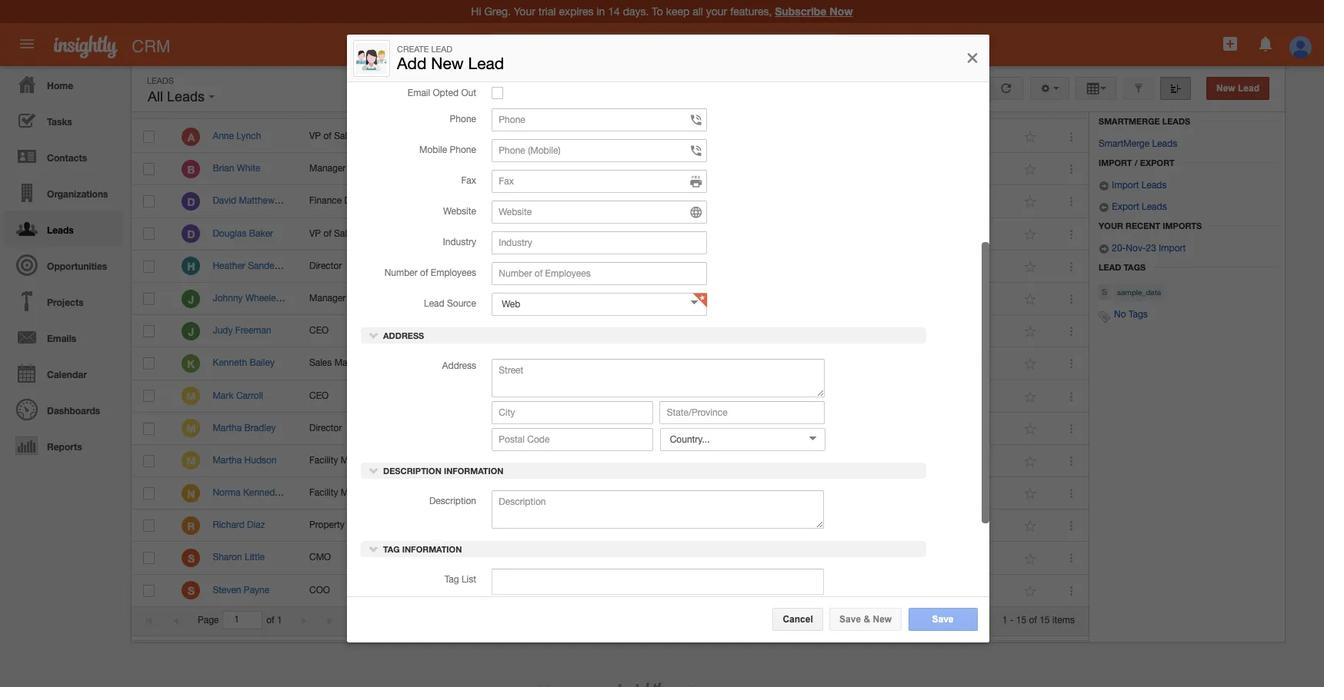 Task type: describe. For each thing, give the bounding box(es) containing it.
hudson
[[244, 455, 277, 466]]

sales manager cell
[[297, 348, 394, 380]]

greg for mhudson@andersoninc.com
[[927, 455, 947, 466]]

(928) 565468
[[502, 423, 556, 434]]

7995
[[544, 261, 565, 271]]

manager for k
[[334, 358, 371, 369]]

r row
[[132, 510, 1089, 543]]

7 open from the top
[[696, 455, 721, 466]]

property manager
[[309, 520, 384, 531]]

sons for durgan and sons
[[456, 228, 477, 239]]

2 s row from the top
[[132, 575, 1089, 608]]

(206) 645-7995 cell
[[491, 251, 587, 283]]

calendar
[[47, 369, 87, 381]]

1 vertical spatial address
[[380, 331, 424, 341]]

home
[[47, 80, 73, 92]]

greg inside cell
[[927, 196, 947, 206]]

nov- for nkennedy@swaniawskillc.com
[[806, 488, 826, 499]]

360-
[[525, 293, 544, 304]]

greg robinson for nkennedy@swaniawskillc.com
[[927, 488, 989, 499]]

sawayn llc
[[406, 553, 458, 564]]

judy freeman
[[213, 326, 271, 336]]

250-
[[525, 553, 544, 564]]

manager cell for b
[[297, 153, 394, 186]]

13 greg from the top
[[927, 585, 947, 596]]

7 notcontacted from the top
[[730, 455, 788, 466]]

matthews
[[239, 196, 279, 206]]

recycle bin
[[1114, 98, 1171, 108]]

closed - disqualified
[[696, 131, 789, 142]]

3149
[[544, 326, 565, 336]]

Street text field
[[492, 359, 825, 398]]

13 greg robinson from the top
[[927, 585, 989, 596]]

diaz
[[247, 520, 265, 531]]

closed inside r row
[[696, 520, 733, 531]]

rogahn, gleason and farrell cell
[[394, 283, 523, 316]]

5 open from the top
[[696, 390, 721, 401]]

m for martha bradley
[[186, 423, 196, 436]]

open inside 'j' row
[[696, 293, 721, 304]]

nov- for jfreeman@rolfsoncorp.com
[[806, 326, 826, 336]]

sharon.little@sawayn.com cell
[[587, 543, 706, 575]]

row containing full name
[[132, 90, 1088, 119]]

trophy group cell
[[394, 251, 491, 283]]

nov- for mhudson@andersoninc.com
[[806, 455, 826, 466]]

vp of sales for d
[[309, 228, 357, 239]]

brian white link
[[213, 163, 268, 174]]

(805)
[[502, 520, 523, 531]]

sales inside k row
[[309, 358, 332, 369]]

nov- for mbradley@shieldsgigot.com
[[806, 423, 826, 434]]

email for email address
[[598, 99, 623, 111]]

1 j row from the top
[[132, 283, 1089, 316]]

b link
[[182, 160, 200, 178]]

11:36 for jfreeman@rolfsoncorp.com
[[839, 326, 862, 336]]

facility for m
[[309, 455, 338, 466]]

(304)
[[502, 326, 523, 336]]

sons for ebert and sons
[[449, 196, 470, 206]]

close image
[[964, 49, 980, 67]]

all
[[148, 89, 163, 105]]

rolfson corporation cell
[[394, 316, 491, 348]]

sample_data link
[[1114, 285, 1164, 301]]

715-
[[525, 520, 544, 531]]

0 vertical spatial s
[[1102, 287, 1107, 297]]

kbailey@toobinc.com cell
[[587, 348, 687, 380]]

20-nov-23 11:36 am cell for mcarroll@gsd.com
[[780, 380, 915, 413]]

wheeler
[[245, 293, 279, 304]]

lead down the notifications image
[[1238, 83, 1259, 94]]

export leads link
[[1099, 202, 1167, 212]]

s for spayne@blockinc.com open - notcontacted 20-nov-23 11:36 am
[[188, 585, 195, 598]]

1 d row from the top
[[132, 186, 1089, 218]]

dmatthews@ebertandsons.com cell
[[587, 186, 730, 218]]

robinson for anne.lynch@howeblanda.com
[[950, 131, 989, 142]]

m link for martha hudson
[[182, 452, 200, 470]]

open - notcontacted cell for sharon.little@sawayn.com
[[684, 543, 788, 575]]

greg robinson for mcarroll@gsd.com
[[927, 390, 989, 401]]

a row
[[132, 121, 1089, 153]]

ceo for j
[[309, 326, 329, 336]]

0 vertical spatial address
[[625, 99, 662, 111]]

leads all leads
[[147, 76, 209, 105]]

1 notcontacted from the top
[[730, 196, 788, 206]]

9 am from the top
[[865, 585, 879, 596]]

j for judy freeman
[[188, 325, 194, 338]]

hsanders@trophygroup.com
[[599, 261, 716, 271]]

State/Province text field
[[660, 402, 825, 425]]

nov- inside r row
[[806, 520, 826, 531]]

swaniawski llc cell
[[394, 478, 491, 510]]

disqualified inside the b row
[[741, 163, 789, 174]]

swaniawski
[[406, 488, 454, 499]]

imports
[[1163, 221, 1202, 231]]

save for save
[[932, 615, 954, 626]]

mhudson@andersoninc.com cell
[[587, 445, 717, 478]]

crm
[[132, 37, 170, 56]]

lead left "status"
[[695, 99, 717, 111]]

m for mark carroll
[[186, 390, 196, 403]]

6906
[[544, 358, 565, 369]]

robinson for mbradley@shieldsgigot.com
[[950, 423, 989, 434]]

23 for nkennedy@swaniawskillc.com
[[826, 488, 837, 499]]

1 15 from the left
[[1016, 616, 1026, 626]]

2 d row from the top
[[132, 218, 1089, 251]]

robinson for mhudson@andersoninc.com
[[950, 455, 989, 466]]

martha bradley link
[[213, 423, 283, 434]]

Phone (Mobile) text field
[[492, 139, 707, 162]]

7 20-nov-23 11:36 am cell from the top
[[780, 510, 915, 543]]

vp for d
[[309, 228, 321, 239]]

2 m row from the top
[[132, 413, 1089, 445]]

10 notcontacted from the top
[[730, 585, 788, 596]]

a link
[[182, 127, 200, 146]]

am for mcarroll@gsd.com
[[865, 390, 879, 401]]

Phone text field
[[492, 108, 707, 131]]

greg robinson for jfreeman@rolfsoncorp.com
[[927, 326, 989, 336]]

bwhite@boganinc.com cell
[[587, 153, 693, 186]]

20- for mbradley@shieldsgigot.com
[[792, 423, 806, 434]]

open - notcontacted for jwheeler@rgf.com
[[696, 293, 788, 304]]

sawayn
[[406, 553, 439, 564]]

565468
[[525, 423, 556, 434]]

closed - disqualified cell for b
[[684, 153, 789, 186]]

23 for kbailey@toobinc.com
[[826, 358, 837, 369]]

645-
[[525, 261, 544, 271]]

recycle
[[1114, 98, 1154, 108]]

9 notcontacted from the top
[[730, 553, 788, 564]]

(406) 653-3860
[[502, 131, 565, 142]]

(206)
[[502, 261, 523, 271]]

greg for nkennedy@swaniawskillc.com
[[927, 488, 947, 499]]

disqualified inside 'j' row
[[741, 326, 789, 336]]

and inside ebert and sons cell
[[431, 196, 446, 206]]

johnny wheeler
[[213, 293, 279, 304]]

546-
[[525, 358, 544, 369]]

emails
[[47, 333, 76, 345]]

full
[[212, 99, 228, 111]]

contacts
[[47, 152, 87, 164]]

open - notcontacted cell for hsanders@trophygroup.com
[[684, 251, 788, 283]]

412-
[[525, 196, 544, 206]]

toob inc
[[406, 358, 441, 369]]

johnny wheeler link
[[213, 293, 287, 304]]

open - notcontacted cell for mbradley@shieldsgigot.com
[[684, 413, 788, 445]]

follow image for douglas.baker@durganandsons.com
[[1024, 227, 1038, 242]]

david matthews
[[213, 196, 279, 206]]

no tags link
[[1114, 309, 1148, 320]]

row group containing a
[[132, 121, 1089, 608]]

richard diaz link
[[213, 520, 273, 531]]

notifications image
[[1256, 35, 1275, 53]]

(281) 863-2433 cell
[[491, 478, 587, 510]]

calendar link
[[4, 355, 123, 392]]

anderson inc cell
[[394, 445, 491, 478]]

finance director cell
[[297, 186, 394, 218]]

website field image
[[689, 205, 703, 220]]

greg for jfreeman@rolfsoncorp.com
[[927, 326, 947, 336]]

closed - disqualified 20-nov-23 11:36 am for j
[[696, 326, 879, 336]]

follow image for r
[[1024, 520, 1038, 534]]

disqualified inside r row
[[741, 520, 789, 531]]

robinson for mcarroll@gsd.com
[[950, 390, 989, 401]]

lead up "out" on the left top
[[468, 54, 504, 72]]

Description text field
[[492, 491, 824, 530]]

1 vertical spatial export
[[1112, 202, 1139, 212]]

(304) 624-3149 cell
[[491, 316, 587, 348]]

of down the payne
[[266, 616, 274, 626]]

mobile
[[419, 144, 447, 155]]

export leads
[[1109, 202, 1167, 212]]

- inside the b row
[[735, 163, 739, 174]]

robinson for hsanders@trophygroup.com
[[950, 261, 989, 271]]

9 11:36 from the top
[[839, 585, 862, 596]]

director inside cell
[[344, 196, 377, 206]]

20- inside r row
[[792, 520, 806, 531]]

k
[[187, 358, 195, 371]]

of inside add new lead dialog
[[420, 267, 428, 278]]

10 open - notcontacted cell from the top
[[684, 575, 788, 608]]

reports link
[[4, 428, 123, 464]]

greg robinson inside r row
[[927, 520, 989, 531]]

schultz
[[444, 390, 474, 401]]

manager for m
[[341, 455, 377, 466]]

durgan and sons
[[406, 228, 477, 239]]

bwhite@boganinc.com closed - disqualified
[[599, 163, 789, 174]]

(805) 715-0369 cell
[[491, 510, 587, 543]]

follow image for mcarroll@gsd.com
[[1024, 390, 1038, 404]]

greg robinson link for mhudson@andersoninc.com
[[927, 455, 989, 466]]

anne.lynch@howeblanda.com cell
[[587, 121, 722, 153]]

(407)
[[502, 358, 523, 369]]

20-nov-23 import
[[1109, 243, 1186, 254]]

Postal Code text field
[[492, 428, 653, 452]]

j link for judy freeman
[[182, 322, 200, 341]]

create
[[397, 44, 428, 54]]

(406)
[[502, 131, 523, 142]]

Number of Employees text field
[[492, 262, 707, 285]]

payne
[[244, 585, 269, 596]]

(251)
[[502, 163, 523, 174]]

facility manager cell for m
[[297, 445, 394, 478]]

director cell for h
[[297, 251, 394, 283]]

email for email opted out
[[407, 87, 430, 98]]

phone field image for mobile phone
[[689, 143, 703, 159]]

(412) 250-9270
[[502, 553, 565, 564]]

leads right all
[[167, 89, 205, 105]]

13 robinson from the top
[[950, 585, 989, 596]]

greg robinson for jwheeler@rgf.com
[[927, 293, 989, 304]]

greg for anne.lynch@howeblanda.com
[[927, 131, 947, 142]]

save for save & new
[[839, 615, 861, 626]]

jwheeler@rgf.com cell
[[587, 283, 684, 316]]

leads inside 'leads' link
[[47, 225, 74, 236]]

- inside n row
[[724, 488, 727, 499]]

3 m row from the top
[[132, 445, 1089, 478]]

greg robinson for mbradley@shieldsgigot.com
[[927, 423, 989, 434]]

closed inside the b row
[[696, 163, 733, 174]]

of left items on the right of page
[[1029, 616, 1037, 626]]

steven
[[213, 585, 241, 596]]

(775) 616-7387 cell
[[491, 445, 587, 478]]

hsanders@trophygroup.com cell
[[587, 251, 716, 283]]

greg for mbradley@shieldsgigot.com
[[927, 423, 947, 434]]

11:36 for mhudson@andersoninc.com
[[839, 455, 862, 466]]

- inside r row
[[735, 520, 739, 531]]

2 15 from the left
[[1040, 616, 1050, 626]]

12 greg robinson link from the top
[[927, 585, 989, 596]]

s link for sharon little
[[182, 549, 200, 568]]

10 greg robinson link from the top
[[927, 520, 989, 531]]

ebert and sons cell
[[394, 186, 491, 218]]

b row
[[132, 153, 1089, 186]]

1 open from the top
[[696, 196, 721, 206]]

5 notcontacted from the top
[[730, 390, 788, 401]]

and inside gottlieb, schultz and d'amore cell
[[477, 390, 492, 401]]

23 for sharon.little@sawayn.com
[[826, 553, 837, 564]]

d'amore
[[495, 390, 531, 401]]

open - notcontacted cell for mcarroll@gsd.com
[[684, 380, 788, 413]]

9 open from the top
[[696, 553, 721, 564]]

1 m row from the top
[[132, 380, 1089, 413]]

tags
[[1129, 309, 1148, 320]]

recycle bin link
[[1099, 98, 1179, 110]]

your recent imports
[[1099, 221, 1202, 231]]

h
[[187, 260, 195, 273]]

of inside a row
[[323, 131, 332, 142]]

closed inside cell
[[696, 131, 733, 142]]

2 j row from the top
[[132, 316, 1089, 348]]

h row
[[132, 251, 1089, 283]]

now
[[830, 5, 853, 18]]

follow image for mbradley@shieldsgigot.com
[[1024, 422, 1038, 437]]

1 horizontal spatial export
[[1140, 158, 1175, 168]]

closed inside k row
[[696, 358, 733, 369]]

lynch
[[236, 131, 261, 142]]

kenneth
[[213, 358, 247, 369]]

(407) 546-6906
[[502, 358, 565, 369]]

20-nov-23 11:36 am cell for kbailey@toobinc.com
[[780, 348, 915, 380]]

11:36 for mcarroll@gsd.com
[[839, 390, 862, 401]]

richard
[[213, 520, 244, 531]]

douglas.baker@durganandsons.com
[[599, 228, 750, 239]]

j for johnny wheeler
[[188, 293, 194, 306]]

subscribe now link
[[775, 5, 853, 18]]

dmatthews@ebertandsons.com
[[599, 196, 730, 206]]

d link for douglas baker
[[182, 225, 200, 243]]

(937) 360-8462 cell
[[491, 283, 587, 316]]

save button
[[908, 609, 978, 632]]

11:36 for mbradley@shieldsgigot.com
[[839, 423, 862, 434]]

fax
[[461, 175, 476, 186]]

follow image for hsanders@trophygroup.com
[[1024, 260, 1038, 275]]

robinson inside r row
[[950, 520, 989, 531]]

director for h
[[309, 261, 342, 271]]

jfreeman@rolfsoncorp.com
[[599, 326, 710, 336]]

863-
[[525, 488, 544, 499]]

and inside durgan and sons cell
[[438, 228, 454, 239]]

follow image inside s row
[[1024, 585, 1038, 599]]

open inside h row
[[696, 261, 721, 271]]

follow image for jwheeler@rgf.com
[[1024, 292, 1038, 307]]

disqualified inside cell
[[741, 131, 789, 142]]

sanders
[[248, 261, 282, 271]]

leads up your recent imports
[[1142, 202, 1167, 212]]

anne lynch link
[[213, 131, 269, 142]]

greg robinson for kbailey@toobinc.com
[[927, 358, 989, 369]]

and inside rogahn, gleason and farrell cell
[[480, 293, 495, 304]]

smartmerge leads
[[1099, 116, 1190, 126]]

k row
[[132, 348, 1089, 380]]

greg robinson link for nkennedy@swaniawskillc.com
[[927, 488, 989, 499]]

2 open from the top
[[696, 228, 721, 239]]

23 inside r row
[[826, 520, 837, 531]]

new inside button
[[873, 615, 892, 626]]

sales for d
[[334, 228, 357, 239]]

dashboards link
[[4, 392, 123, 428]]

s for open - notcontacted 20-nov-23 11:36 am
[[188, 552, 195, 566]]

(407) 546-6906 cell
[[491, 348, 587, 380]]

emails link
[[4, 319, 123, 355]]

(928) 565468 cell
[[491, 413, 587, 445]]

douglas.baker@durganandsons.com cell
[[587, 218, 750, 251]]

greg robinson inside greg robinson cell
[[927, 196, 989, 206]]

2 vertical spatial phone
[[449, 144, 476, 155]]

greg robinson for anne.lynch@howeblanda.com
[[927, 131, 989, 142]]

the
[[406, 520, 421, 531]]

(406) 653-3860 cell
[[491, 121, 587, 153]]

2 notcontacted from the top
[[730, 228, 788, 239]]

no
[[1114, 309, 1126, 320]]



Task type: locate. For each thing, give the bounding box(es) containing it.
5 disqualified from the top
[[741, 520, 789, 531]]

spayne@blockinc.com cell
[[587, 575, 692, 608]]

2 vertical spatial sales
[[309, 358, 332, 369]]

cancel button
[[773, 609, 823, 632]]

save left &
[[839, 615, 861, 626]]

lead left source on the left of the page
[[424, 298, 444, 309]]

ceo cell
[[297, 316, 394, 348], [297, 380, 394, 413]]

None checkbox
[[492, 87, 503, 99], [143, 228, 155, 240], [143, 358, 155, 370], [143, 390, 155, 403], [143, 488, 155, 500], [143, 553, 155, 565], [492, 87, 503, 99], [143, 228, 155, 240], [143, 358, 155, 370], [143, 390, 155, 403], [143, 488, 155, 500], [143, 553, 155, 565]]

jfreeman@rolfsoncorp.com cell
[[587, 316, 710, 348]]

s link for steven payne
[[182, 582, 200, 600]]

2 greg robinson link from the top
[[927, 261, 989, 271]]

2 vp of sales cell from the top
[[297, 218, 394, 251]]

open - notcontacted 20-nov-23 11:36 am for mcarroll@gsd.com
[[696, 390, 879, 401]]

open - notcontacted
[[696, 196, 788, 206], [696, 228, 788, 239], [696, 261, 788, 271], [696, 293, 788, 304]]

greg robinson inside n row
[[927, 488, 989, 499]]

4 open - notcontacted 20-nov-23 11:36 am from the top
[[696, 488, 879, 499]]

653-
[[525, 131, 544, 142]]

refresh list image
[[999, 83, 1013, 94]]

rkdiaz@padbergh.com cell
[[587, 510, 692, 543]]

sharon.little@sawayn.com
[[599, 553, 706, 564]]

projects link
[[4, 283, 123, 319]]

tasks link
[[4, 102, 123, 138]]

4 am from the top
[[865, 423, 879, 434]]

open - notcontacted for hsanders@trophygroup.com
[[696, 261, 788, 271]]

2 j link from the top
[[182, 322, 200, 341]]

cmo cell
[[297, 543, 394, 575]]

mark carroll link
[[213, 390, 271, 401]]

5 open - notcontacted cell from the top
[[684, 380, 788, 413]]

0 horizontal spatial email
[[407, 87, 430, 98]]

mbradley@shieldsgigot.com cell
[[587, 413, 715, 445]]

1 vertical spatial phone field image
[[689, 143, 703, 159]]

export right /
[[1140, 158, 1175, 168]]

2 horizontal spatial new
[[1216, 83, 1235, 94]]

10 robinson from the top
[[950, 488, 989, 499]]

closed up the state/province text field at the bottom of page
[[696, 358, 733, 369]]

2 vertical spatial new
[[873, 615, 892, 626]]

disqualified inside k row
[[741, 358, 789, 369]]

2 vertical spatial import
[[1159, 243, 1186, 254]]

1 vertical spatial s
[[188, 552, 195, 566]]

0 vertical spatial ceo cell
[[297, 316, 394, 348]]

(501)
[[502, 390, 523, 401]]

2 facility manager from the top
[[309, 488, 377, 499]]

description for description
[[429, 496, 476, 507]]

nkennedy@swaniawskillc.com cell
[[587, 478, 724, 510]]

s row
[[132, 543, 1089, 575], [132, 575, 1089, 608]]

5 11:36 from the top
[[839, 455, 862, 466]]

open - notcontacted 20-nov-23 11:36 am inside n row
[[696, 488, 879, 499]]

director cell down finance director cell
[[297, 251, 394, 283]]

follow image for jfreeman@rolfsoncorp.com
[[1024, 325, 1038, 339]]

robinson for sharon.little@sawayn.com
[[950, 553, 989, 564]]

3 notcontacted from the top
[[730, 261, 788, 271]]

3 open - notcontacted cell from the top
[[684, 251, 788, 283]]

20-nov-23 11:36 am cell
[[780, 316, 915, 348], [780, 348, 915, 380], [780, 380, 915, 413], [780, 413, 915, 445], [780, 445, 915, 478], [780, 478, 915, 510], [780, 510, 915, 543], [780, 543, 915, 575], [780, 575, 915, 608]]

greg robinson link for jwheeler@rgf.com
[[927, 293, 989, 304]]

martha up norma in the bottom left of the page
[[213, 455, 242, 466]]

llc
[[457, 488, 474, 499], [441, 553, 458, 564]]

11:36 inside k row
[[839, 358, 862, 369]]

heather sanders link
[[213, 261, 290, 271]]

11:36
[[839, 326, 862, 336], [839, 358, 862, 369], [839, 390, 862, 401], [839, 423, 862, 434], [839, 455, 862, 466], [839, 488, 862, 499], [839, 520, 862, 531], [839, 553, 862, 564], [839, 585, 862, 596]]

3 open - notcontacted 20-nov-23 11:36 am from the top
[[696, 455, 879, 466]]

smartmerge
[[1099, 116, 1160, 126], [1099, 139, 1150, 149]]

kennedy
[[243, 488, 280, 499]]

phone down "out" on the left top
[[449, 113, 476, 124]]

director cell
[[297, 251, 394, 283], [297, 413, 394, 445]]

phone field image for fax
[[689, 174, 703, 190]]

s down r
[[188, 552, 195, 566]]

4 notcontacted from the top
[[730, 293, 788, 304]]

norma kennedy link
[[213, 488, 287, 499]]

opportunities
[[47, 261, 107, 272]]

1 vertical spatial facility manager
[[309, 488, 377, 499]]

open up the nkennedy@swaniawskillc.com
[[696, 455, 721, 466]]

1 facility from the top
[[309, 455, 338, 466]]

12 follow image from the top
[[1024, 585, 1038, 599]]

display: grid image
[[1086, 83, 1100, 94]]

0 horizontal spatial export
[[1112, 202, 1139, 212]]

manager inside the b row
[[309, 163, 346, 174]]

greg robinson link
[[927, 131, 989, 142], [927, 261, 989, 271], [927, 293, 989, 304], [927, 326, 989, 336], [927, 358, 989, 369], [927, 390, 989, 401], [927, 423, 989, 434], [927, 455, 989, 466], [927, 488, 989, 499], [927, 520, 989, 531], [927, 553, 989, 564], [927, 585, 989, 596]]

3 closed - disqualified cell from the top
[[684, 316, 789, 348]]

0 vertical spatial new
[[431, 54, 463, 72]]

1 vertical spatial follow image
[[1024, 520, 1038, 534]]

toob
[[406, 358, 426, 369]]

0 vertical spatial closed - disqualified 20-nov-23 11:36 am
[[696, 326, 879, 336]]

vp of sales for a
[[309, 131, 357, 142]]

1 vertical spatial vp of sales
[[309, 228, 357, 239]]

1 vertical spatial s link
[[182, 582, 200, 600]]

website
[[443, 206, 476, 217]]

sales inside the d row
[[334, 228, 357, 239]]

open right spayne@blockinc.com
[[696, 585, 721, 596]]

4 11:36 from the top
[[839, 423, 862, 434]]

23 inside k row
[[826, 358, 837, 369]]

20-nov-23 11:36 am cell for jfreeman@rolfsoncorp.com
[[780, 316, 915, 348]]

greg inside h row
[[927, 261, 947, 271]]

david matthews link
[[213, 196, 287, 206]]

1 left items on the right of page
[[1002, 616, 1007, 626]]

n row
[[132, 478, 1089, 510]]

2 vertical spatial follow image
[[1024, 552, 1038, 567]]

0 vertical spatial director
[[344, 196, 377, 206]]

chevron down image up the sales manager cell
[[368, 330, 379, 341]]

farrell
[[498, 293, 523, 304]]

2 horizontal spatial address
[[625, 99, 662, 111]]

description for description information
[[383, 466, 441, 476]]

sales inside a row
[[334, 131, 357, 142]]

robinson
[[950, 131, 989, 142], [950, 196, 989, 206], [950, 261, 989, 271], [950, 293, 989, 304], [950, 326, 989, 336], [950, 358, 989, 369], [950, 390, 989, 401], [950, 423, 989, 434], [950, 455, 989, 466], [950, 488, 989, 499], [950, 520, 989, 531], [950, 553, 989, 564], [950, 585, 989, 596]]

8 open - notcontacted cell from the top
[[684, 478, 788, 510]]

1 s row from the top
[[132, 543, 1089, 575]]

sales right bailey
[[309, 358, 332, 369]]

chevron down image for description
[[368, 466, 379, 476]]

facility manager inside "m" 'row'
[[309, 455, 377, 466]]

j row
[[132, 283, 1089, 316], [132, 316, 1089, 348]]

gottlieb, schultz and d'amore cell
[[394, 380, 531, 413]]

address
[[625, 99, 662, 111], [380, 331, 424, 341], [442, 361, 476, 372]]

carroll
[[236, 390, 263, 401]]

leads up opportunities link
[[47, 225, 74, 236]]

d row up industry text box
[[132, 186, 1089, 218]]

(412) 250-9270 cell
[[491, 543, 587, 575]]

director inside h row
[[309, 261, 342, 271]]

1 vertical spatial ceo
[[309, 390, 329, 401]]

23 for mcarroll@gsd.com
[[826, 390, 837, 401]]

vp up finance
[[309, 131, 321, 142]]

3 closed from the top
[[696, 326, 733, 336]]

martha for martha hudson
[[213, 455, 242, 466]]

1 vertical spatial chevron down image
[[368, 466, 379, 476]]

greg for kbailey@toobinc.com
[[927, 358, 947, 369]]

a
[[187, 130, 195, 144]]

m up n link
[[186, 455, 196, 468]]

624-
[[525, 326, 544, 336]]

0 vertical spatial llc
[[457, 488, 474, 499]]

smartmerge leads link
[[1099, 139, 1177, 149]]

None text field
[[495, 573, 502, 591]]

open inside n row
[[696, 488, 721, 499]]

1 m from the top
[[186, 390, 196, 403]]

llc inside swaniawski llc cell
[[457, 488, 474, 499]]

5824
[[544, 163, 565, 174]]

greg robinson cell
[[915, 186, 1012, 218]]

2 11:36 from the top
[[839, 358, 862, 369]]

1 vertical spatial ceo cell
[[297, 380, 394, 413]]

9290
[[544, 585, 565, 596]]

nov- inside k row
[[806, 358, 826, 369]]

greg inside a row
[[927, 131, 947, 142]]

3 open - notcontacted from the top
[[696, 261, 788, 271]]

follow image inside k row
[[1024, 357, 1038, 372]]

chevron down image left anderson in the left bottom of the page
[[368, 466, 379, 476]]

bradley
[[244, 423, 276, 434]]

property
[[309, 520, 345, 531]]

0 horizontal spatial new
[[431, 54, 463, 72]]

ceo up sales manager
[[309, 326, 329, 336]]

0 vertical spatial sons
[[449, 196, 470, 206]]

j link left judy
[[182, 322, 200, 341]]

0 vertical spatial director cell
[[297, 251, 394, 283]]

import up export leads link
[[1112, 180, 1139, 191]]

8 greg robinson link from the top
[[927, 455, 989, 466]]

3 follow image from the top
[[1024, 552, 1038, 567]]

2 vertical spatial address
[[442, 361, 476, 372]]

ebert
[[406, 196, 428, 206]]

s left 'steven'
[[188, 585, 195, 598]]

vp of sales cell
[[297, 121, 394, 153], [297, 218, 394, 251]]

1 vertical spatial martha
[[213, 455, 242, 466]]

vp inside a row
[[309, 131, 321, 142]]

2 vertical spatial m
[[186, 455, 196, 468]]

the padberg company cell
[[394, 510, 501, 543]]

of
[[323, 131, 332, 142], [323, 228, 332, 239], [420, 267, 428, 278], [266, 616, 274, 626], [1029, 616, 1037, 626]]

add new lead dialog
[[347, 23, 989, 643]]

1 vertical spatial d link
[[182, 225, 200, 243]]

12 greg robinson from the top
[[927, 553, 989, 564]]

2 20-nov-23 11:36 am cell from the top
[[780, 348, 915, 380]]

robinson inside n row
[[950, 488, 989, 499]]

m link left martha bradley
[[182, 420, 200, 438]]

llc for s
[[441, 553, 458, 564]]

phone up (406)
[[502, 99, 530, 111]]

open - notcontacted cell for douglas.baker@durganandsons.com
[[684, 218, 788, 251]]

j down h
[[188, 293, 194, 306]]

23
[[1146, 243, 1156, 254], [826, 326, 837, 336], [826, 358, 837, 369], [826, 390, 837, 401], [826, 423, 837, 434], [826, 455, 837, 466], [826, 488, 837, 499], [826, 520, 837, 531], [826, 553, 837, 564], [826, 585, 837, 596]]

0 vertical spatial vp of sales
[[309, 131, 357, 142]]

closed - disqualified cell for j
[[684, 316, 789, 348]]

2 smartmerge from the top
[[1099, 139, 1150, 149]]

nov- inside n row
[[806, 488, 826, 499]]

0 vertical spatial j link
[[182, 290, 200, 308]]

facility manager inside n row
[[309, 488, 377, 499]]

4 open - notcontacted cell from the top
[[684, 283, 788, 316]]

20-nov-23 11:36 am cell for sharon.little@sawayn.com
[[780, 543, 915, 575]]

inc
[[429, 358, 441, 369], [448, 455, 461, 466]]

1 vertical spatial description
[[429, 496, 476, 507]]

6 11:36 from the top
[[839, 488, 862, 499]]

0 vertical spatial import
[[1099, 158, 1132, 168]]

llc for n
[[457, 488, 474, 499]]

20-nov-23 11:36 am cell for mhudson@andersoninc.com
[[780, 445, 915, 478]]

vp for a
[[309, 131, 321, 142]]

manager cell
[[297, 153, 394, 186], [297, 283, 394, 316]]

1 j from the top
[[188, 293, 194, 306]]

open
[[696, 196, 721, 206], [696, 228, 721, 239], [696, 261, 721, 271], [696, 293, 721, 304], [696, 390, 721, 401], [696, 423, 721, 434], [696, 455, 721, 466], [696, 488, 721, 499], [696, 553, 721, 564], [696, 585, 721, 596]]

jwheeler@rgf.com
[[599, 293, 672, 304]]

10 open from the top
[[696, 585, 721, 596]]

inc right toob
[[429, 358, 441, 369]]

1 save from the left
[[839, 615, 861, 626]]

6 notcontacted from the top
[[730, 423, 788, 434]]

new right show sidebar image
[[1216, 83, 1235, 94]]

ceo down sales manager
[[309, 390, 329, 401]]

20-nov-23 11:36 am cell for mbradley@shieldsgigot.com
[[780, 413, 915, 445]]

smartmerge down 'recycle'
[[1099, 116, 1160, 126]]

(251) 735-5824 cell
[[491, 153, 587, 186]]

follow image for dmatthews@ebertandsons.com
[[1024, 195, 1038, 210]]

robinson for kbailey@toobinc.com
[[950, 358, 989, 369]]

0 horizontal spatial address
[[380, 331, 424, 341]]

0 vertical spatial m link
[[182, 387, 200, 406]]

address up toob
[[380, 331, 424, 341]]

Industry text field
[[492, 231, 707, 254]]

0 horizontal spatial 1
[[277, 616, 282, 626]]

follow image for mhudson@andersoninc.com
[[1024, 455, 1038, 469]]

of up finance
[[323, 131, 332, 142]]

1 vertical spatial vp
[[309, 228, 321, 239]]

mcarroll@gsd.com cell
[[587, 380, 684, 413]]

ceo cell for j
[[297, 316, 394, 348]]

2 ceo cell from the top
[[297, 380, 394, 413]]

chevron down image
[[368, 544, 379, 554]]

little
[[245, 553, 265, 564]]

1 vertical spatial manager cell
[[297, 283, 394, 316]]

0 vertical spatial sales
[[334, 131, 357, 142]]

1 greg robinson from the top
[[927, 131, 989, 142]]

(971) 344-9290 cell
[[491, 575, 587, 608]]

23 for mbradley@shieldsgigot.com
[[826, 423, 837, 434]]

open down hsanders@trophygroup.com on the top of the page
[[696, 293, 721, 304]]

20- for sharon.little@sawayn.com
[[792, 553, 806, 564]]

phone right mobile
[[449, 144, 476, 155]]

manager cell down number
[[297, 283, 394, 316]]

sharon little
[[213, 553, 265, 564]]

6 follow image from the top
[[1024, 292, 1038, 307]]

2 greg robinson from the top
[[927, 196, 989, 206]]

d link for david matthews
[[182, 192, 200, 211]]

ceo cell down sales manager
[[297, 380, 394, 413]]

m link for martha bradley
[[182, 420, 200, 438]]

heather
[[213, 261, 245, 271]]

new lead link
[[1206, 77, 1269, 100]]

closed - disqualified cell for a
[[684, 121, 789, 153]]

1 vertical spatial import
[[1112, 180, 1139, 191]]

greg robinson inside h row
[[927, 261, 989, 271]]

leads link
[[4, 211, 123, 247]]

row
[[132, 90, 1088, 119]]

smartmerge for smartmerge leads
[[1099, 116, 1160, 126]]

vp of sales inside the d row
[[309, 228, 357, 239]]

1 vertical spatial inc
[[448, 455, 461, 466]]

1 vertical spatial m
[[186, 423, 196, 436]]

mhudson@andersoninc.com
[[599, 455, 717, 466]]

open - notcontacted 20-nov-23 11:36 am for mhudson@andersoninc.com
[[696, 455, 879, 466]]

0 horizontal spatial 15
[[1016, 616, 1026, 626]]

information down padberg
[[402, 544, 461, 554]]

5 am from the top
[[865, 455, 879, 466]]

follow image
[[1024, 130, 1038, 145], [1024, 163, 1038, 177], [1024, 195, 1038, 210], [1024, 227, 1038, 242], [1024, 260, 1038, 275], [1024, 292, 1038, 307], [1024, 325, 1038, 339], [1024, 357, 1038, 372], [1024, 390, 1038, 404], [1024, 422, 1038, 437], [1024, 455, 1038, 469], [1024, 585, 1038, 599]]

(501) 733-1738 cell
[[491, 380, 587, 413]]

leads up all
[[147, 76, 174, 85]]

1 vertical spatial director cell
[[297, 413, 394, 445]]

open down website field icon at the top of the page
[[696, 228, 721, 239]]

tag left list
[[444, 574, 459, 585]]

open - notcontacted for dmatthews@ebertandsons.com
[[696, 196, 788, 206]]

spayne@blockinc.com
[[599, 585, 692, 596]]

0 vertical spatial j
[[188, 293, 194, 306]]

vp of sales up finance
[[309, 131, 357, 142]]

1 closed - disqualified 20-nov-23 11:36 am from the top
[[696, 326, 879, 336]]

cmo
[[309, 553, 331, 564]]

m link up n link
[[182, 452, 200, 470]]

5 open - notcontacted 20-nov-23 11:36 am from the top
[[696, 553, 879, 564]]

greg robinson link for sharon.little@sawayn.com
[[927, 553, 989, 564]]

director right finance
[[344, 196, 377, 206]]

ceo inside 'j' row
[[309, 326, 329, 336]]

2 am from the top
[[865, 358, 879, 369]]

leads down leads
[[1152, 139, 1177, 149]]

23 for jfreeman@rolfsoncorp.com
[[826, 326, 837, 336]]

email up a row
[[598, 99, 623, 111]]

0 vertical spatial vp of sales cell
[[297, 121, 394, 153]]

m
[[186, 390, 196, 403], [186, 423, 196, 436], [186, 455, 196, 468]]

2 j from the top
[[188, 325, 194, 338]]

d row up number of employees text field
[[132, 218, 1089, 251]]

vp of sales cell for a
[[297, 121, 394, 153]]

0 vertical spatial m
[[186, 390, 196, 403]]

1 horizontal spatial inc
[[448, 455, 461, 466]]

am inside k row
[[865, 358, 879, 369]]

1 ceo cell from the top
[[297, 316, 394, 348]]

2 s link from the top
[[182, 582, 200, 600]]

property manager cell
[[297, 510, 394, 543]]

follow image inside n row
[[1024, 487, 1038, 502]]

1 20-nov-23 11:36 am cell from the top
[[780, 316, 915, 348]]

0 vertical spatial s link
[[182, 549, 200, 568]]

tag for tag information
[[383, 544, 399, 554]]

swaniawski llc
[[406, 488, 474, 499]]

martha down mark
[[213, 423, 242, 434]]

status
[[719, 99, 747, 111]]

phone field image
[[689, 113, 703, 128], [689, 143, 703, 159], [689, 174, 703, 190]]

manager for n
[[341, 488, 377, 499]]

greg inside r row
[[927, 520, 947, 531]]

6 greg from the top
[[927, 358, 947, 369]]

greg robinson for hsanders@trophygroup.com
[[927, 261, 989, 271]]

1 horizontal spatial email
[[598, 99, 623, 111]]

director cell for m
[[297, 413, 394, 445]]

norma
[[213, 488, 241, 499]]

sons down fax
[[449, 196, 470, 206]]

2 disqualified from the top
[[741, 163, 789, 174]]

open - notcontacted 20-nov-23 11:36 am for mbradley@shieldsgigot.com
[[696, 423, 879, 434]]

follow image for anne.lynch@howeblanda.com
[[1024, 130, 1038, 145]]

0 vertical spatial d
[[187, 195, 195, 208]]

m row
[[132, 380, 1089, 413], [132, 413, 1089, 445], [132, 445, 1089, 478]]

20- for nkennedy@swaniawskillc.com
[[792, 488, 806, 499]]

4 closed from the top
[[696, 358, 733, 369]]

2 vertical spatial director
[[309, 423, 342, 434]]

leads
[[1162, 116, 1190, 126]]

name
[[231, 99, 256, 111]]

robinson inside k row
[[950, 358, 989, 369]]

8 11:36 from the top
[[839, 553, 862, 564]]

20- for kbailey@toobinc.com
[[792, 358, 806, 369]]

leads up export leads
[[1142, 180, 1167, 191]]

0 vertical spatial phone
[[502, 99, 530, 111]]

chevron down image for address
[[368, 330, 379, 341]]

greg for jwheeler@rgf.com
[[927, 293, 947, 304]]

smartmerge up /
[[1099, 139, 1150, 149]]

2 phone field image from the top
[[689, 143, 703, 159]]

address up "schultz"
[[442, 361, 476, 372]]

vp inside the d row
[[309, 228, 321, 239]]

email inside add new lead dialog
[[407, 87, 430, 98]]

11:36 inside n row
[[839, 488, 862, 499]]

greg inside k row
[[927, 358, 947, 369]]

am inside n row
[[865, 488, 879, 499]]

d down b
[[187, 195, 195, 208]]

k link
[[182, 355, 200, 373]]

9 follow image from the top
[[1024, 390, 1038, 404]]

navigation
[[0, 66, 123, 464]]

llc inside sawayn llc cell
[[441, 553, 458, 564]]

save right &
[[932, 615, 954, 626]]

1 vertical spatial vp of sales cell
[[297, 218, 394, 251]]

1 vertical spatial tag
[[444, 574, 459, 585]]

0 vertical spatial smartmerge
[[1099, 116, 1160, 126]]

1 phone field image from the top
[[689, 113, 703, 128]]

facility manager cell
[[297, 445, 394, 478], [297, 478, 394, 510]]

1 vp from the top
[[309, 131, 321, 142]]

closed inside 'j' row
[[696, 326, 733, 336]]

organizations link
[[4, 175, 123, 211]]

1 vertical spatial email
[[598, 99, 623, 111]]

greg for mcarroll@gsd.com
[[927, 390, 947, 401]]

import down imports
[[1159, 243, 1186, 254]]

0 vertical spatial inc
[[429, 358, 441, 369]]

facility manager for n
[[309, 488, 377, 499]]

closed up the street text field
[[696, 326, 733, 336]]

11 greg robinson from the top
[[927, 520, 989, 531]]

information for tag list
[[402, 544, 461, 554]]

1 vertical spatial director
[[309, 261, 342, 271]]

Search this list... text field
[[808, 77, 981, 100]]

0 horizontal spatial inc
[[429, 358, 441, 369]]

import for import leads
[[1112, 180, 1139, 191]]

20- inside k row
[[792, 358, 806, 369]]

llc down description information
[[457, 488, 474, 499]]

3 open from the top
[[696, 261, 721, 271]]

closed - disqualified cell
[[684, 121, 789, 153], [684, 153, 789, 186], [684, 316, 789, 348], [684, 348, 789, 380], [684, 510, 789, 543]]

6 am from the top
[[865, 488, 879, 499]]

7 greg robinson link from the top
[[927, 423, 989, 434]]

follow image inside the b row
[[1024, 163, 1038, 177]]

director cell down the sales manager cell
[[297, 413, 394, 445]]

12 robinson from the top
[[950, 553, 989, 564]]

am inside r row
[[865, 520, 879, 531]]

company
[[461, 520, 501, 531]]

column header
[[780, 90, 914, 119]]

nov- for kbailey@toobinc.com
[[806, 358, 826, 369]]

1 vertical spatial j
[[188, 325, 194, 338]]

manager cell up finance director
[[297, 153, 394, 186]]

follow image inside r row
[[1024, 520, 1038, 534]]

4 follow image from the top
[[1024, 227, 1038, 242]]

1 am from the top
[[865, 326, 879, 336]]

durgan and sons cell
[[394, 218, 491, 251]]

5 closed - disqualified cell from the top
[[684, 510, 789, 543]]

closed down 'lead status'
[[696, 131, 733, 142]]

description up the padberg company cell
[[429, 496, 476, 507]]

b
[[187, 163, 195, 176]]

sawayn llc cell
[[394, 543, 491, 575]]

j link for johnny wheeler
[[182, 290, 200, 308]]

open - notcontacted cell for nkennedy@swaniawskillc.com
[[684, 478, 788, 510]]

- inside closed - disqualified cell
[[735, 131, 739, 142]]

5 greg robinson link from the top
[[927, 358, 989, 369]]

1 vertical spatial information
[[402, 544, 461, 554]]

lead left tags
[[1099, 262, 1121, 272]]

n
[[187, 488, 195, 501]]

2 vertical spatial s
[[188, 585, 195, 598]]

and right durgan
[[438, 228, 454, 239]]

manager cell for j
[[297, 283, 394, 316]]

closed - disqualified 20-nov-23 11:36 am for k
[[696, 358, 879, 369]]

facility
[[309, 455, 338, 466], [309, 488, 338, 499]]

import for import / export
[[1099, 158, 1132, 168]]

m left mark
[[186, 390, 196, 403]]

11:36 inside r row
[[839, 520, 862, 531]]

closed - disqualified 20-nov-23 11:36 am inside k row
[[696, 358, 879, 369]]

vp of sales inside a row
[[309, 131, 357, 142]]

1 vertical spatial d
[[187, 228, 195, 241]]

m left martha bradley
[[186, 423, 196, 436]]

closed - disqualified cell for r
[[684, 510, 789, 543]]

manager inside k row
[[334, 358, 371, 369]]

robinson inside a row
[[950, 131, 989, 142]]

1 vertical spatial smartmerge
[[1099, 139, 1150, 149]]

am inside 'j' row
[[865, 326, 879, 336]]

7 robinson from the top
[[950, 390, 989, 401]]

0 vertical spatial manager cell
[[297, 153, 394, 186]]

2 d link from the top
[[182, 225, 200, 243]]

of inside the d row
[[323, 228, 332, 239]]

sales up finance director
[[334, 131, 357, 142]]

(570) 412-6279 cell
[[491, 186, 587, 218]]

1 smartmerge from the top
[[1099, 116, 1160, 126]]

greg inside n row
[[927, 488, 947, 499]]

4 closed - disqualified cell from the top
[[684, 348, 789, 380]]

1 vp of sales from the top
[[309, 131, 357, 142]]

j
[[188, 293, 194, 306], [188, 325, 194, 338]]

3 am from the top
[[865, 390, 879, 401]]

0 vertical spatial information
[[443, 466, 503, 476]]

1 vertical spatial j link
[[182, 322, 200, 341]]

heather sanders
[[213, 261, 282, 271]]

closed - disqualified cell for k
[[684, 348, 789, 380]]

export down 'import leads' link at top right
[[1112, 202, 1139, 212]]

(775) 616-7387
[[502, 455, 565, 466]]

0 horizontal spatial save
[[839, 615, 861, 626]]

bwhite@boganinc.com
[[599, 163, 693, 174]]

robinson for jwheeler@rgf.com
[[950, 293, 989, 304]]

(251) 735-5824
[[502, 163, 565, 174]]

facility manager cell for n
[[297, 478, 394, 510]]

1 vertical spatial m link
[[182, 420, 200, 438]]

Fax text field
[[492, 170, 707, 193]]

1 horizontal spatial address
[[442, 361, 476, 372]]

Website text field
[[492, 200, 707, 223]]

follow image
[[1024, 487, 1038, 502], [1024, 520, 1038, 534], [1024, 552, 1038, 567]]

5 greg from the top
[[927, 326, 947, 336]]

20-
[[1112, 243, 1126, 254], [792, 326, 806, 336], [792, 358, 806, 369], [792, 390, 806, 401], [792, 423, 806, 434], [792, 455, 806, 466], [792, 488, 806, 499], [792, 520, 806, 531], [792, 553, 806, 564], [792, 585, 806, 596]]

2 robinson from the top
[[950, 196, 989, 206]]

chevron down image
[[368, 330, 379, 341], [368, 466, 379, 476]]

am for mhudson@andersoninc.com
[[865, 455, 879, 466]]

inc up description information
[[448, 455, 461, 466]]

3 greg from the top
[[927, 261, 947, 271]]

1 m link from the top
[[182, 387, 200, 406]]

greg robinson link for mcarroll@gsd.com
[[927, 390, 989, 401]]

rolfson corporation
[[406, 326, 489, 336]]

phone field image down bwhite@boganinc.com closed - disqualified
[[689, 174, 703, 190]]

email
[[407, 87, 430, 98], [598, 99, 623, 111]]

1 vertical spatial sales
[[334, 228, 357, 239]]

5 robinson from the top
[[950, 326, 989, 336]]

2 vertical spatial m link
[[182, 452, 200, 470]]

new inside "create lead add new lead"
[[431, 54, 463, 72]]

facility inside "m" 'row'
[[309, 455, 338, 466]]

1 horizontal spatial tag
[[444, 574, 459, 585]]

2 follow image from the top
[[1024, 520, 1038, 534]]

0 vertical spatial export
[[1140, 158, 1175, 168]]

6 open from the top
[[696, 423, 721, 434]]

export
[[1140, 158, 1175, 168], [1112, 202, 1139, 212]]

robinson inside h row
[[950, 261, 989, 271]]

cell
[[394, 121, 491, 153], [780, 121, 915, 153], [394, 153, 491, 186], [780, 153, 915, 186], [915, 153, 1012, 186], [780, 186, 915, 218], [780, 218, 915, 251], [915, 218, 1012, 251], [780, 251, 915, 283], [780, 283, 915, 316], [394, 413, 491, 445], [394, 575, 491, 608]]

phone field image for phone
[[689, 113, 703, 128]]

d link down b
[[182, 192, 200, 211]]

notcontacted inside h row
[[730, 261, 788, 271]]

0 vertical spatial phone field image
[[689, 113, 703, 128]]

2 greg from the top
[[927, 196, 947, 206]]

of down finance
[[323, 228, 332, 239]]

lead
[[431, 44, 452, 54], [468, 54, 504, 72], [1238, 83, 1259, 94], [695, 99, 717, 111], [1099, 262, 1121, 272], [424, 298, 444, 309]]

open - notcontacted 20-nov-23 11:36 am for sharon.little@sawayn.com
[[696, 553, 879, 564]]

7 open - notcontacted cell from the top
[[684, 445, 788, 478]]

and right "schultz"
[[477, 390, 492, 401]]

phone field image up bwhite@boganinc.com closed - disqualified
[[689, 143, 703, 159]]

6 greg robinson link from the top
[[927, 390, 989, 401]]

toob inc cell
[[394, 348, 491, 380]]

robinson inside greg robinson cell
[[950, 196, 989, 206]]

navigation containing home
[[0, 66, 123, 464]]

vp down finance
[[309, 228, 321, 239]]

cancel
[[783, 615, 813, 626]]

ceo cell for m
[[297, 380, 394, 413]]

1 vertical spatial llc
[[441, 553, 458, 564]]

0 vertical spatial description
[[383, 466, 441, 476]]

1 d from the top
[[187, 195, 195, 208]]

information up swaniawski llc cell
[[443, 466, 503, 476]]

greg robinson inside a row
[[927, 131, 989, 142]]

save inside button
[[932, 615, 954, 626]]

1 horizontal spatial 15
[[1040, 616, 1050, 626]]

freeman
[[235, 326, 271, 336]]

2 d from the top
[[187, 228, 195, 241]]

sons down website
[[456, 228, 477, 239]]

closed
[[696, 131, 733, 142], [696, 163, 733, 174], [696, 326, 733, 336], [696, 358, 733, 369], [696, 520, 733, 531]]

greg robinson for sharon.little@sawayn.com
[[927, 553, 989, 564]]

greg robinson for mhudson@andersoninc.com
[[927, 455, 989, 466]]

- inside h row
[[724, 261, 727, 271]]

None checkbox
[[143, 98, 155, 111], [143, 131, 155, 143], [143, 163, 155, 175], [143, 196, 155, 208], [143, 261, 155, 273], [143, 293, 155, 305], [143, 325, 155, 338], [143, 423, 155, 435], [143, 455, 155, 468], [143, 520, 155, 533], [143, 585, 155, 597], [143, 98, 155, 111], [143, 131, 155, 143], [143, 163, 155, 175], [143, 196, 155, 208], [143, 261, 155, 273], [143, 293, 155, 305], [143, 325, 155, 338], [143, 423, 155, 435], [143, 455, 155, 468], [143, 520, 155, 533], [143, 585, 155, 597]]

llc up tag list
[[441, 553, 458, 564]]

douglas
[[213, 228, 247, 239]]

0 vertical spatial chevron down image
[[368, 330, 379, 341]]

nkennedy@swaniawskillc.com
[[599, 488, 724, 499]]

d for douglas baker
[[187, 228, 195, 241]]

d link up h link
[[182, 225, 200, 243]]

greg robinson inside k row
[[927, 358, 989, 369]]

1 vertical spatial sons
[[456, 228, 477, 239]]

m link left mark
[[182, 387, 200, 406]]

1 vertical spatial new
[[1216, 83, 1235, 94]]

vp of sales down finance
[[309, 228, 357, 239]]

ceo cell up sales manager
[[297, 316, 394, 348]]

5 20-nov-23 11:36 am cell from the top
[[780, 445, 915, 478]]

director right sanders
[[309, 261, 342, 271]]

am for mbradley@shieldsgigot.com
[[865, 423, 879, 434]]

notcontacted inside n row
[[730, 488, 788, 499]]

contacts link
[[4, 138, 123, 175]]

greg for sharon.little@sawayn.com
[[927, 553, 947, 564]]

d row
[[132, 186, 1089, 218], [132, 218, 1089, 251]]

open - notcontacted inside h row
[[696, 261, 788, 271]]

open down bwhite@boganinc.com closed - disqualified
[[696, 196, 721, 206]]

20- inside n row
[[792, 488, 806, 499]]

martha hudson link
[[213, 455, 284, 466]]

2 closed - disqualified cell from the top
[[684, 153, 789, 186]]

1 vertical spatial phone
[[449, 113, 476, 124]]

(202) 168-3484 cell
[[491, 218, 587, 251]]

s link
[[182, 549, 200, 568], [182, 582, 200, 600]]

1 11:36 from the top
[[839, 326, 862, 336]]

closed down the nkennedy@swaniawskillc.com
[[696, 520, 733, 531]]

greg robinson link for jfreeman@rolfsoncorp.com
[[927, 326, 989, 336]]

and right the ebert
[[431, 196, 446, 206]]

735-
[[525, 163, 544, 174]]

n link
[[182, 484, 200, 503]]

1 horizontal spatial 1
[[1002, 616, 1007, 626]]

nov- for mcarroll@gsd.com
[[806, 390, 826, 401]]

- inside k row
[[735, 358, 739, 369]]

manager inside n row
[[341, 488, 377, 499]]

1 down steven payne link
[[277, 616, 282, 626]]

Search all data.... text field
[[534, 32, 837, 60]]

0 vertical spatial facility
[[309, 455, 338, 466]]

1 horizontal spatial save
[[932, 615, 954, 626]]

row group
[[132, 121, 1089, 608]]

j left judy
[[188, 325, 194, 338]]

City text field
[[492, 402, 653, 425]]

9 greg robinson link from the top
[[927, 488, 989, 499]]

7 greg from the top
[[927, 390, 947, 401]]

facility inside n row
[[309, 488, 338, 499]]

1 vertical spatial facility
[[309, 488, 338, 499]]

1 chevron down image from the top
[[368, 330, 379, 341]]

(304) 624-3149
[[502, 326, 565, 336]]

j link down h
[[182, 290, 200, 308]]

4 greg from the top
[[927, 293, 947, 304]]

show sidebar image
[[1170, 83, 1181, 94]]

information for description
[[443, 466, 503, 476]]

7387
[[544, 455, 565, 466]]

2 vertical spatial phone field image
[[689, 174, 703, 190]]

lead status
[[695, 99, 747, 111]]

9 20-nov-23 11:36 am cell from the top
[[780, 575, 915, 608]]

0 vertical spatial d link
[[182, 192, 200, 211]]

manager inside r row
[[347, 520, 384, 531]]

sales down finance director cell
[[334, 228, 357, 239]]

follow image inside h row
[[1024, 260, 1038, 275]]

coo cell
[[297, 575, 394, 608]]

inc inside anderson inc cell
[[448, 455, 461, 466]]

inc inside toob inc cell
[[429, 358, 441, 369]]

0 vertical spatial ceo
[[309, 326, 329, 336]]

martha hudson
[[213, 455, 277, 466]]

20-nov-23 import link
[[1099, 243, 1186, 254]]

2 closed - disqualified 20-nov-23 11:36 am from the top
[[696, 358, 879, 369]]

email up organization
[[407, 87, 430, 98]]

3 20-nov-23 11:36 am cell from the top
[[780, 380, 915, 413]]

0 vertical spatial vp
[[309, 131, 321, 142]]

anderson
[[406, 455, 446, 466]]

tags
[[1124, 262, 1146, 272]]

tag information
[[380, 544, 461, 554]]

0 horizontal spatial tag
[[383, 544, 399, 554]]

open - notcontacted 20-nov-23 11:36 am inside s row
[[696, 553, 879, 564]]

follow image for s
[[1024, 552, 1038, 567]]

open - notcontacted cell
[[684, 186, 788, 218], [684, 218, 788, 251], [684, 251, 788, 283], [684, 283, 788, 316], [684, 380, 788, 413], [684, 413, 788, 445], [684, 445, 788, 478], [684, 478, 788, 510], [684, 543, 788, 575], [684, 575, 788, 608]]

save inside button
[[839, 615, 861, 626]]

lead right create
[[431, 44, 452, 54]]

23 inside n row
[[826, 488, 837, 499]]

0 vertical spatial email
[[407, 87, 430, 98]]

23 for mhudson@andersoninc.com
[[826, 455, 837, 466]]

director right the bradley
[[309, 423, 342, 434]]

0 vertical spatial tag
[[383, 544, 399, 554]]

notcontacted inside 'j' row
[[730, 293, 788, 304]]

open up mhudson@andersoninc.com
[[696, 423, 721, 434]]

rolfson
[[406, 326, 437, 336]]

tag right chevron down image
[[383, 544, 399, 554]]

facility up property
[[309, 488, 338, 499]]

s link down r
[[182, 549, 200, 568]]

mobile phone
[[419, 144, 476, 155]]

johnny
[[213, 293, 243, 304]]

open up the state/province text field at the bottom of page
[[696, 390, 721, 401]]

closed down closed - disqualified at the right
[[696, 163, 733, 174]]

open - notcontacted inside 'j' row
[[696, 293, 788, 304]]



Task type: vqa. For each thing, say whether or not it's contained in the screenshot.
7387 in the left of the page
yes



